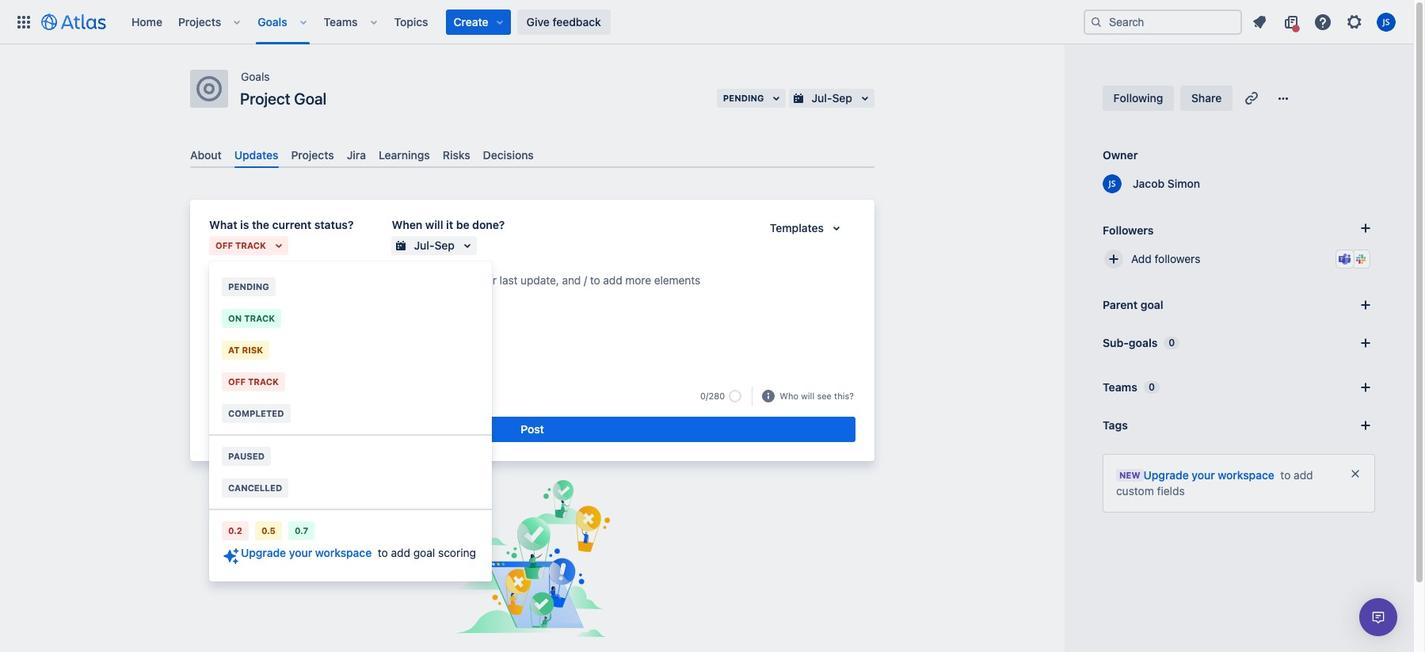 Task type: vqa. For each thing, say whether or not it's contained in the screenshot.
1st Off track button from the bottom of the page
yes



Task type: describe. For each thing, give the bounding box(es) containing it.
who will see this?
[[780, 391, 854, 401]]

0 horizontal spatial workspace
[[315, 546, 372, 560]]

goals
[[1129, 336, 1158, 350]]

completed
[[228, 408, 284, 418]]

jira
[[347, 148, 366, 162]]

upgrade your workspace
[[241, 546, 372, 560]]

sub-
[[1103, 336, 1129, 350]]

0 horizontal spatial goal
[[414, 546, 435, 560]]

sep
[[435, 239, 455, 252]]

add for to add custom fields
[[1294, 468, 1314, 482]]

open intercom messenger image
[[1369, 608, 1389, 627]]

to for to add goal scoring
[[378, 546, 388, 560]]

at
[[228, 345, 240, 355]]

0.5
[[261, 525, 276, 536]]

home
[[132, 15, 162, 28]]

teams link
[[319, 9, 363, 34]]

0.2
[[228, 525, 242, 536]]

pending button
[[209, 271, 492, 303]]

learnings
[[379, 148, 430, 162]]

sub-goals
[[1103, 336, 1158, 350]]

search image
[[1091, 15, 1103, 28]]

parent
[[1103, 298, 1138, 311]]

1 horizontal spatial teams
[[1103, 380, 1138, 394]]

feedback
[[553, 15, 601, 28]]

add for to add goal scoring
[[391, 546, 411, 560]]

share
[[1192, 91, 1222, 105]]

when will it be done?
[[392, 218, 505, 232]]

add a follower image
[[1357, 219, 1376, 238]]

1 vertical spatial off
[[228, 376, 246, 387]]

0 vertical spatial upgrade
[[1144, 468, 1189, 482]]

give feedback button
[[517, 9, 611, 34]]

parent goal
[[1103, 298, 1164, 311]]

to add goal scoring
[[378, 546, 476, 560]]

scoring
[[438, 546, 476, 560]]

add follower image
[[1105, 250, 1124, 269]]

about
[[190, 148, 222, 162]]

share button
[[1181, 86, 1233, 111]]

banner containing home
[[0, 0, 1414, 44]]

upgrade your workspace link
[[222, 546, 372, 566]]

0 vertical spatial track
[[235, 240, 266, 251]]

done?
[[472, 218, 505, 232]]

tab list containing about
[[184, 142, 881, 168]]

goal icon image
[[197, 76, 222, 101]]

new upgrade your workspace
[[1120, 468, 1275, 482]]

projects inside 'projects' 'link'
[[178, 15, 221, 28]]

track for first off track button from the bottom
[[248, 376, 279, 387]]

goals project goal
[[240, 70, 327, 108]]

1 horizontal spatial goal
[[1141, 298, 1164, 311]]

templates button
[[761, 219, 856, 238]]

top element
[[10, 0, 1084, 44]]

1 off track button from the top
[[209, 236, 288, 255]]

home link
[[127, 9, 167, 34]]

0 for teams
[[1149, 381, 1155, 393]]

add files, videos, or images image
[[212, 387, 231, 406]]

msteams logo showing  channels are connected to this goal image
[[1339, 253, 1352, 265]]

see
[[817, 391, 832, 401]]

will for who
[[801, 391, 815, 401]]

risk
[[242, 345, 263, 355]]

topics link
[[390, 9, 433, 34]]

status?
[[314, 218, 354, 232]]

owner
[[1103, 148, 1138, 162]]

to for to add custom fields
[[1281, 468, 1291, 482]]

custom
[[1117, 484, 1155, 498]]

risks
[[443, 148, 471, 162]]

who
[[780, 391, 799, 401]]

it
[[446, 218, 453, 232]]

goals for goals project goal
[[241, 70, 270, 83]]

on track
[[228, 313, 275, 323]]

paused button
[[209, 441, 492, 472]]

goal
[[294, 90, 327, 108]]

add
[[1132, 252, 1152, 265]]



Task type: locate. For each thing, give the bounding box(es) containing it.
on track button
[[209, 303, 492, 334]]

to inside to add custom fields
[[1281, 468, 1291, 482]]

track right on
[[244, 313, 275, 323]]

off track down is
[[216, 240, 266, 251]]

1 vertical spatial upgrade
[[241, 546, 286, 560]]

group containing paused
[[209, 434, 492, 509]]

give
[[527, 15, 550, 28]]

topics
[[394, 15, 428, 28]]

the
[[252, 218, 269, 232]]

off track button
[[209, 236, 288, 255], [209, 366, 492, 398]]

0 horizontal spatial 0
[[1149, 381, 1155, 393]]

project
[[240, 90, 290, 108]]

teams inside top element
[[324, 15, 358, 28]]

when
[[392, 218, 423, 232]]

what
[[209, 218, 237, 232]]

templates
[[770, 221, 824, 235]]

projects link
[[174, 9, 226, 34]]

0 vertical spatial will
[[425, 218, 443, 232]]

goals
[[258, 15, 287, 28], [241, 70, 270, 83]]

new
[[1120, 470, 1141, 480]]

1 horizontal spatial upgrade
[[1144, 468, 1189, 482]]

to left close banner image
[[1281, 468, 1291, 482]]

1 horizontal spatial your
[[1192, 468, 1216, 482]]

tags
[[1103, 418, 1128, 432]]

will for when
[[425, 218, 443, 232]]

add followers
[[1132, 252, 1201, 265]]

add left scoring
[[391, 546, 411, 560]]

0 vertical spatial off track
[[216, 240, 266, 251]]

0/280
[[701, 391, 725, 401]]

goal right parent
[[1141, 298, 1164, 311]]

insert emoji image
[[238, 387, 257, 406]]

off
[[216, 240, 233, 251], [228, 376, 246, 387]]

1 vertical spatial goal
[[414, 546, 435, 560]]

jul-
[[414, 239, 435, 252]]

be
[[456, 218, 470, 232]]

1 vertical spatial goals
[[241, 70, 270, 83]]

1 vertical spatial off track
[[228, 376, 279, 387]]

1 vertical spatial projects
[[291, 148, 334, 162]]

0 vertical spatial your
[[1192, 468, 1216, 482]]

your right new
[[1192, 468, 1216, 482]]

off track up insert emoji icon
[[228, 376, 279, 387]]

Search field
[[1084, 9, 1243, 34]]

help image
[[1314, 12, 1333, 31]]

your down 0.7
[[289, 546, 312, 560]]

to
[[1281, 468, 1291, 482], [378, 546, 388, 560]]

0 horizontal spatial will
[[425, 218, 443, 232]]

0 vertical spatial goals link
[[253, 9, 292, 34]]

1 vertical spatial to
[[378, 546, 388, 560]]

group containing upgrade your workspace
[[209, 262, 492, 582]]

0 vertical spatial teams
[[324, 15, 358, 28]]

teams up 'tags'
[[1103, 380, 1138, 394]]

1 vertical spatial add
[[391, 546, 411, 560]]

1 group from the top
[[209, 262, 492, 582]]

fields
[[1158, 484, 1185, 498]]

2 group from the top
[[209, 266, 492, 434]]

1 vertical spatial teams
[[1103, 380, 1138, 394]]

goals inside goals project goal
[[241, 70, 270, 83]]

close banner image
[[1350, 468, 1362, 480]]

following button
[[1103, 86, 1175, 111]]

at risk button
[[209, 334, 492, 366]]

upgrade down 0.5
[[241, 546, 286, 560]]

0 vertical spatial 0
[[1169, 337, 1176, 349]]

tab list
[[184, 142, 881, 168]]

0 right goals
[[1169, 337, 1176, 349]]

track up insert link icon
[[248, 376, 279, 387]]

workspace
[[1218, 468, 1275, 482], [315, 546, 372, 560]]

goals link
[[253, 9, 292, 34], [241, 67, 270, 86]]

2 off track button from the top
[[209, 366, 492, 398]]

completed button
[[209, 398, 492, 430]]

will inside who will see this? popup button
[[801, 391, 815, 401]]

followers
[[1155, 252, 1201, 265]]

cancelled button
[[209, 472, 492, 504]]

upgrade
[[1144, 468, 1189, 482], [241, 546, 286, 560]]

1 vertical spatial off track button
[[209, 366, 492, 398]]

post button
[[209, 417, 856, 442]]

teams
[[324, 15, 358, 28], [1103, 380, 1138, 394]]

projects
[[178, 15, 221, 28], [291, 148, 334, 162]]

0 for sub-goals
[[1169, 337, 1176, 349]]

Main content area, start typing to enter text. text field
[[209, 271, 856, 296]]

paused
[[228, 451, 265, 461]]

off track
[[216, 240, 266, 251], [228, 376, 279, 387]]

0 vertical spatial off track button
[[209, 236, 288, 255]]

off track button down on track "button"
[[209, 366, 492, 398]]

1 vertical spatial track
[[244, 313, 275, 323]]

will left see
[[801, 391, 815, 401]]

pending
[[228, 281, 269, 292]]

goals for goals
[[258, 15, 287, 28]]

upgrade up fields
[[1144, 468, 1189, 482]]

0 vertical spatial goal
[[1141, 298, 1164, 311]]

track inside "button"
[[244, 313, 275, 323]]

this?
[[835, 391, 854, 401]]

0 horizontal spatial projects
[[178, 15, 221, 28]]

add left close banner image
[[1294, 468, 1314, 482]]

0 horizontal spatial teams
[[324, 15, 358, 28]]

goals inside top element
[[258, 15, 287, 28]]

goal left scoring
[[414, 546, 435, 560]]

goals link up goals project goal
[[253, 9, 292, 34]]

0 horizontal spatial add
[[391, 546, 411, 560]]

add inside group
[[391, 546, 411, 560]]

0 horizontal spatial your
[[289, 546, 312, 560]]

to add custom fields
[[1117, 468, 1314, 498]]

add inside to add custom fields
[[1294, 468, 1314, 482]]

will left it
[[425, 218, 443, 232]]

track
[[235, 240, 266, 251], [244, 313, 275, 323], [248, 376, 279, 387]]

jul-sep button
[[392, 236, 477, 255]]

1 vertical spatial goals link
[[241, 67, 270, 86]]

decisions
[[483, 148, 534, 162]]

1 horizontal spatial to
[[1281, 468, 1291, 482]]

0 vertical spatial goals
[[258, 15, 287, 28]]

0
[[1169, 337, 1176, 349], [1149, 381, 1155, 393]]

0.7
[[295, 525, 308, 536]]

1 vertical spatial workspace
[[315, 546, 372, 560]]

group containing pending
[[209, 266, 492, 434]]

your
[[1192, 468, 1216, 482], [289, 546, 312, 560]]

your inside upgrade your workspace link
[[289, 546, 312, 560]]

2 vertical spatial track
[[248, 376, 279, 387]]

atlas paid feature image
[[222, 547, 241, 566]]

goal
[[1141, 298, 1164, 311], [414, 546, 435, 560]]

goals up project
[[241, 70, 270, 83]]

group
[[209, 262, 492, 582], [209, 266, 492, 434], [209, 434, 492, 509]]

0 vertical spatial add
[[1294, 468, 1314, 482]]

followers
[[1103, 223, 1154, 237]]

add
[[1294, 468, 1314, 482], [391, 546, 411, 560]]

0 horizontal spatial upgrade
[[241, 546, 286, 560]]

1 vertical spatial will
[[801, 391, 815, 401]]

cancelled
[[228, 483, 282, 493]]

3 group from the top
[[209, 434, 492, 509]]

0 down goals
[[1149, 381, 1155, 393]]

teams left the "topics"
[[324, 15, 358, 28]]

off up insert emoji icon
[[228, 376, 246, 387]]

who will see this? button
[[778, 389, 856, 404]]

1 horizontal spatial 0
[[1169, 337, 1176, 349]]

to down cancelled button
[[378, 546, 388, 560]]

current
[[272, 218, 312, 232]]

jul-sep
[[414, 239, 455, 252]]

is
[[240, 218, 249, 232]]

on
[[228, 313, 242, 323]]

goals up goals project goal
[[258, 15, 287, 28]]

goals link up project
[[241, 67, 270, 86]]

1 vertical spatial your
[[289, 546, 312, 560]]

following
[[1114, 91, 1164, 105]]

projects left jira at left top
[[291, 148, 334, 162]]

off track button down is
[[209, 236, 288, 255]]

post
[[521, 423, 544, 436]]

0 horizontal spatial to
[[378, 546, 388, 560]]

updates
[[234, 148, 279, 162]]

1 horizontal spatial add
[[1294, 468, 1314, 482]]

1 horizontal spatial will
[[801, 391, 815, 401]]

slack logo showing nan channels are connected to this goal image
[[1355, 253, 1368, 265]]

1 horizontal spatial projects
[[291, 148, 334, 162]]

0 vertical spatial workspace
[[1218, 468, 1275, 482]]

will
[[425, 218, 443, 232], [801, 391, 815, 401]]

insert link image
[[263, 387, 282, 406]]

track down is
[[235, 240, 266, 251]]

at risk
[[228, 345, 263, 355]]

0 vertical spatial to
[[1281, 468, 1291, 482]]

1 vertical spatial 0
[[1149, 381, 1155, 393]]

0 vertical spatial projects
[[178, 15, 221, 28]]

0 vertical spatial off
[[216, 240, 233, 251]]

track for on track "button"
[[244, 313, 275, 323]]

off down what
[[216, 240, 233, 251]]

1 horizontal spatial workspace
[[1218, 468, 1275, 482]]

projects right home
[[178, 15, 221, 28]]

give feedback
[[527, 15, 601, 28]]

what is the current status?
[[209, 218, 354, 232]]

add followers button
[[1097, 242, 1382, 277]]

banner
[[0, 0, 1414, 44]]



